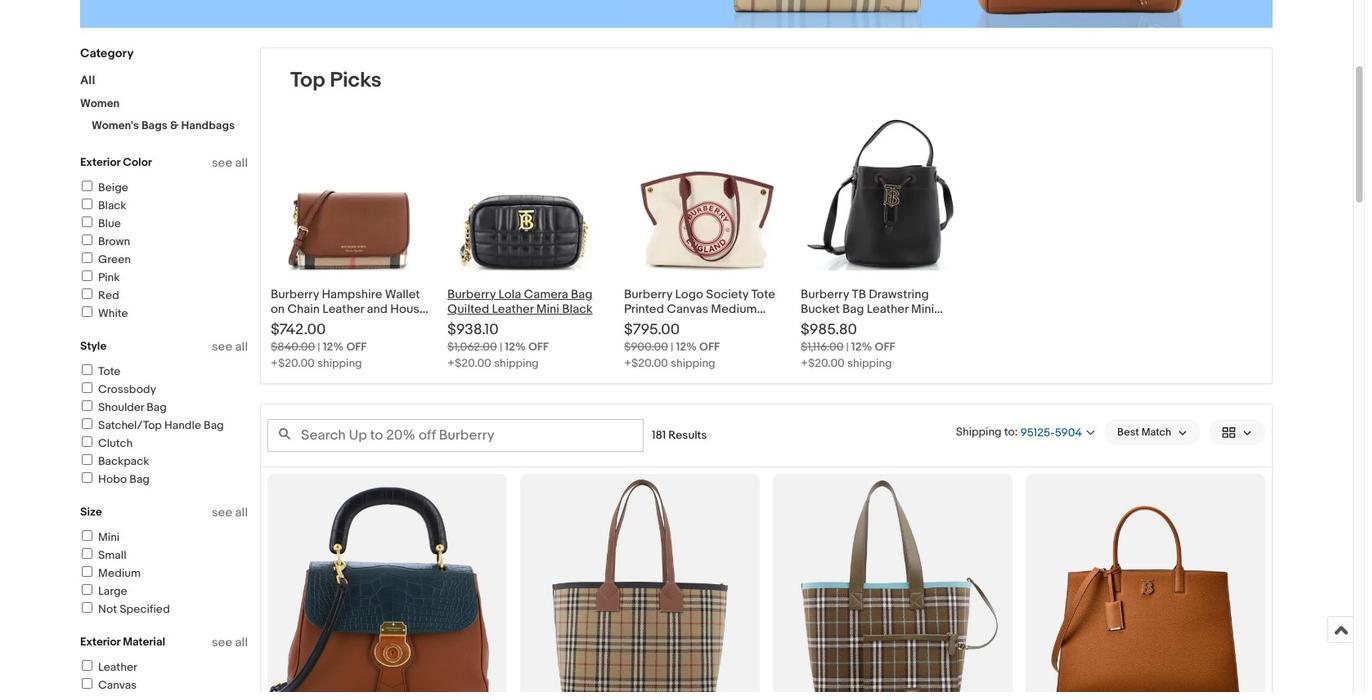 Task type: describe. For each thing, give the bounding box(es) containing it.
brown inside burberry hampshire wallet on chain leather and house check canvas brown
[[355, 317, 389, 332]]

large link
[[79, 585, 127, 599]]

burberry frances medium leather tote women's brown image
[[1050, 475, 1242, 693]]

Black checkbox
[[82, 199, 92, 209]]

exterior color
[[80, 155, 152, 169]]

bag up satchel/top handle bag
[[147, 401, 167, 415]]

white link
[[79, 307, 128, 321]]

tote inside burberry logo society tote printed canvas medium neutral
[[751, 287, 775, 303]]

brown link
[[79, 235, 130, 249]]

bag right handle
[[204, 419, 224, 433]]

chain
[[288, 302, 320, 317]]

off for $795.00
[[700, 340, 720, 354]]

pink link
[[79, 271, 120, 285]]

Backpack checkbox
[[82, 455, 92, 466]]

off inside 'burberry lola camera bag quilted leather mini black $938.10 $1,062.00 | 12% off +$20.00 shipping'
[[529, 340, 549, 354]]

$1,062.00 text field
[[448, 340, 497, 354]]

hobo bag link
[[79, 473, 150, 487]]

burberry tb drawstring bucket bag leather mini black image
[[801, 107, 965, 271]]

0 horizontal spatial mini
[[98, 531, 120, 545]]

all
[[80, 73, 95, 88]]

specified
[[120, 603, 170, 617]]

crossbody link
[[79, 383, 156, 397]]

blue link
[[79, 217, 121, 231]]

burberry for $742.00
[[271, 287, 319, 303]]

$900.00
[[624, 340, 668, 354]]

material
[[123, 636, 165, 650]]

Pink checkbox
[[82, 271, 92, 281]]

view: gallery view image
[[1222, 424, 1253, 441]]

mini link
[[79, 531, 120, 545]]

burberry olive green check cotton canvas medium london tote 8078378 image
[[773, 475, 1013, 693]]

bucket
[[801, 302, 840, 317]]

handbags
[[181, 119, 235, 133]]

hampshire
[[322, 287, 382, 303]]

all for small
[[235, 506, 248, 521]]

category
[[80, 46, 134, 61]]

Small checkbox
[[82, 549, 92, 560]]

&
[[170, 119, 179, 133]]

4 see from the top
[[212, 636, 232, 651]]

$742.00
[[271, 322, 326, 340]]

wallet
[[385, 287, 420, 303]]

181
[[652, 429, 666, 443]]

drawstring
[[869, 287, 929, 303]]

+$20.00 inside 'burberry lola camera bag quilted leather mini black $938.10 $1,062.00 | 12% off +$20.00 shipping'
[[448, 357, 492, 371]]

Satchel/Top Handle Bag checkbox
[[82, 419, 92, 430]]

burberry ladies medium london check-pattern tote bag 8066223 image
[[520, 475, 760, 693]]

$938.10
[[448, 322, 499, 340]]

off for $742.00
[[346, 340, 367, 354]]

on
[[271, 302, 285, 317]]

women's
[[92, 119, 139, 133]]

bag inside burberry tb drawstring bucket bag leather mini black
[[843, 302, 864, 317]]

burberry for $985.80
[[801, 287, 849, 303]]

Leather checkbox
[[82, 661, 92, 672]]

leather down exterior material
[[98, 661, 137, 675]]

Green checkbox
[[82, 253, 92, 263]]

181 results
[[652, 429, 707, 443]]

best
[[1118, 426, 1139, 439]]

| for $795.00
[[671, 340, 674, 354]]

4 see all from the top
[[212, 636, 248, 651]]

handle
[[164, 419, 201, 433]]

color
[[123, 155, 152, 169]]

tb
[[852, 287, 866, 303]]

size
[[80, 506, 102, 520]]

Mini checkbox
[[82, 531, 92, 542]]

top picks
[[290, 68, 382, 93]]

+$20.00 for $985.80
[[801, 357, 845, 371]]

camera
[[524, 287, 568, 303]]

| inside 'burberry lola camera bag quilted leather mini black $938.10 $1,062.00 | 12% off +$20.00 shipping'
[[500, 340, 502, 354]]

+$20.00 for $795.00
[[624, 357, 668, 371]]

leather link
[[79, 661, 137, 675]]

mini for drawstring
[[911, 302, 934, 317]]

satchel/top handle bag link
[[79, 419, 224, 433]]

house
[[390, 302, 427, 317]]

:
[[1015, 425, 1018, 439]]

White checkbox
[[82, 307, 92, 317]]

shipping inside 'burberry lola camera bag quilted leather mini black $938.10 $1,062.00 | 12% off +$20.00 shipping'
[[494, 357, 539, 371]]

12% for $795.00
[[676, 340, 697, 354]]

12% for $985.80
[[852, 340, 873, 354]]

$795.00
[[624, 322, 680, 340]]

Blue checkbox
[[82, 217, 92, 227]]

$795.00 $900.00 | 12% off +$20.00 shipping
[[624, 322, 720, 371]]

bag down 'backpack'
[[130, 473, 150, 487]]

$840.00
[[271, 340, 315, 354]]

green
[[98, 253, 131, 267]]

all women women's bags & handbags
[[80, 73, 235, 133]]

see all for small
[[212, 506, 248, 521]]

shipping for $985.80
[[848, 357, 892, 371]]

$985.80 $1,116.00 | 12% off +$20.00 shipping
[[801, 322, 895, 371]]

to
[[1004, 425, 1015, 439]]

match
[[1142, 426, 1172, 439]]

95125-
[[1021, 426, 1055, 440]]

lola
[[499, 287, 521, 303]]

beige link
[[79, 181, 128, 195]]

picks
[[330, 68, 382, 93]]

beige
[[98, 181, 128, 195]]

hobo
[[98, 473, 127, 487]]

neutral
[[624, 317, 665, 332]]

shipping for $742.00
[[317, 357, 362, 371]]

12% inside 'burberry lola camera bag quilted leather mini black $938.10 $1,062.00 | 12% off +$20.00 shipping'
[[505, 340, 526, 354]]

Not Specified checkbox
[[82, 603, 92, 614]]

shoulder bag
[[98, 401, 167, 415]]

tote link
[[79, 365, 121, 379]]

Shoulder Bag checkbox
[[82, 401, 92, 412]]

Brown checkbox
[[82, 235, 92, 245]]

see all for crossbody
[[212, 340, 248, 355]]

Clutch checkbox
[[82, 437, 92, 448]]

best match button
[[1105, 420, 1201, 446]]

small link
[[79, 549, 127, 563]]

shoulder bag link
[[79, 401, 167, 415]]

see all button for black
[[212, 155, 248, 171]]

leather for hampshire
[[323, 302, 364, 317]]

$1,062.00
[[448, 340, 497, 354]]

shipping
[[956, 425, 1002, 439]]

large
[[98, 585, 127, 599]]



Task type: locate. For each thing, give the bounding box(es) containing it.
medium inside burberry logo society tote printed canvas medium neutral
[[711, 302, 757, 317]]

crossbody
[[98, 383, 156, 397]]

style
[[80, 340, 107, 353]]

| right "$1,062.00"
[[500, 340, 502, 354]]

clutch
[[98, 437, 133, 451]]

12% down the $795.00
[[676, 340, 697, 354]]

black inside 'burberry lola camera bag quilted leather mini black $938.10 $1,062.00 | 12% off +$20.00 shipping'
[[562, 302, 593, 317]]

burberry up "neutral"
[[624, 287, 673, 303]]

| right $900.00 'text box'
[[671, 340, 674, 354]]

+$20.00 down $840.00
[[271, 357, 315, 371]]

1 vertical spatial exterior
[[80, 636, 120, 650]]

mini right lola
[[536, 302, 560, 317]]

Canvas checkbox
[[82, 679, 92, 690]]

$900.00 text field
[[624, 340, 668, 354]]

off inside $985.80 $1,116.00 | 12% off +$20.00 shipping
[[875, 340, 895, 354]]

$840.00 text field
[[271, 340, 315, 354]]

not specified link
[[79, 603, 170, 617]]

brown down hampshire
[[355, 317, 389, 332]]

exterior material
[[80, 636, 165, 650]]

0 horizontal spatial tote
[[98, 365, 121, 379]]

medium
[[711, 302, 757, 317], [98, 567, 141, 581]]

12% inside $985.80 $1,116.00 | 12% off +$20.00 shipping
[[852, 340, 873, 354]]

12% down the $742.00
[[323, 340, 344, 354]]

1 horizontal spatial brown
[[355, 317, 389, 332]]

canvas inside burberry hampshire wallet on chain leather and house check canvas brown
[[310, 317, 352, 332]]

3 12% from the left
[[676, 340, 697, 354]]

burberry inside 'burberry lola camera bag quilted leather mini black $938.10 $1,062.00 | 12% off +$20.00 shipping'
[[448, 287, 496, 303]]

1 vertical spatial medium
[[98, 567, 141, 581]]

3 +$20.00 from the left
[[624, 357, 668, 371]]

shipping
[[317, 357, 362, 371], [494, 357, 539, 371], [671, 357, 716, 371], [848, 357, 892, 371]]

small
[[98, 549, 127, 563]]

Hobo Bag checkbox
[[82, 473, 92, 484]]

results
[[669, 429, 707, 443]]

| down the '$985.80'
[[846, 340, 849, 354]]

exterior for beige
[[80, 155, 120, 169]]

black inside burberry tb drawstring bucket bag leather mini black
[[801, 317, 831, 332]]

black link
[[79, 199, 127, 213]]

4 off from the left
[[875, 340, 895, 354]]

bag
[[571, 287, 593, 303], [843, 302, 864, 317], [147, 401, 167, 415], [204, 419, 224, 433], [130, 473, 150, 487]]

exterior
[[80, 155, 120, 169], [80, 636, 120, 650]]

see all button for small
[[212, 506, 248, 521]]

black up "$1,116.00" text field
[[801, 317, 831, 332]]

| inside $985.80 $1,116.00 | 12% off +$20.00 shipping
[[846, 340, 849, 354]]

1 see all button from the top
[[212, 155, 248, 171]]

all
[[235, 155, 248, 171], [235, 340, 248, 355], [235, 506, 248, 521], [235, 636, 248, 651]]

3 | from the left
[[671, 340, 674, 354]]

see for black
[[212, 155, 232, 171]]

canvas
[[667, 302, 708, 317], [310, 317, 352, 332]]

satchel/top
[[98, 419, 162, 433]]

2 see all button from the top
[[212, 340, 248, 355]]

blue
[[98, 217, 121, 231]]

exterior up leather link at the left bottom
[[80, 636, 120, 650]]

$985.80
[[801, 322, 857, 340]]

1 | from the left
[[318, 340, 320, 354]]

1 all from the top
[[235, 155, 248, 171]]

brown
[[98, 235, 130, 249], [355, 317, 389, 332]]

+$20.00 down "$1,062.00"
[[448, 357, 492, 371]]

1 horizontal spatial black
[[562, 302, 593, 317]]

1 horizontal spatial mini
[[536, 302, 560, 317]]

exterior for leather
[[80, 636, 120, 650]]

mini inside burberry tb drawstring bucket bag leather mini black
[[911, 302, 934, 317]]

canvas down hampshire
[[310, 317, 352, 332]]

0 horizontal spatial brown
[[98, 235, 130, 249]]

5904
[[1055, 426, 1082, 440]]

and
[[367, 302, 388, 317]]

burberry tb drawstring bucket bag leather mini black
[[801, 287, 934, 332]]

burberry up $938.10
[[448, 287, 496, 303]]

2 see all from the top
[[212, 340, 248, 355]]

burberry logo society tote printed canvas medium neutral
[[624, 287, 775, 332]]

mini up the "small"
[[98, 531, 120, 545]]

see
[[212, 155, 232, 171], [212, 340, 232, 355], [212, 506, 232, 521], [212, 636, 232, 651]]

shipping down the '$985.80'
[[848, 357, 892, 371]]

shipping inside $742.00 $840.00 | 12% off +$20.00 shipping
[[317, 357, 362, 371]]

burberry hampshire wallet on chain leather and house check canvas brown
[[271, 287, 427, 332]]

top
[[290, 68, 325, 93]]

off down burberry tb drawstring bucket bag leather mini black
[[875, 340, 895, 354]]

shipping down the $795.00
[[671, 357, 716, 371]]

3 see from the top
[[212, 506, 232, 521]]

mini right tb in the right of the page
[[911, 302, 934, 317]]

logo
[[675, 287, 704, 303]]

4 12% from the left
[[852, 340, 873, 354]]

black left printed
[[562, 302, 593, 317]]

+$20.00 inside $795.00 $900.00 | 12% off +$20.00 shipping
[[624, 357, 668, 371]]

off inside $795.00 $900.00 | 12% off +$20.00 shipping
[[700, 340, 720, 354]]

shoulder
[[98, 401, 144, 415]]

+$20.00 down $900.00 at left
[[624, 357, 668, 371]]

0 horizontal spatial canvas
[[310, 317, 352, 332]]

burberry inside burberry tb drawstring bucket bag leather mini black
[[801, 287, 849, 303]]

medium up large
[[98, 567, 141, 581]]

mini for camera
[[536, 302, 560, 317]]

shipping for $795.00
[[671, 357, 716, 371]]

12% inside $795.00 $900.00 | 12% off +$20.00 shipping
[[676, 340, 697, 354]]

burberry
[[271, 287, 319, 303], [448, 287, 496, 303], [624, 287, 673, 303], [801, 287, 849, 303]]

best match
[[1118, 426, 1172, 439]]

2 horizontal spatial mini
[[911, 302, 934, 317]]

quilted
[[448, 302, 489, 317]]

leather for lola
[[492, 302, 534, 317]]

off down camera
[[529, 340, 549, 354]]

not specified
[[98, 603, 170, 617]]

3 see all button from the top
[[212, 506, 248, 521]]

4 +$20.00 from the left
[[801, 357, 845, 371]]

not
[[98, 603, 117, 617]]

1 off from the left
[[346, 340, 367, 354]]

hobo bag
[[98, 473, 150, 487]]

burberry for $795.00
[[624, 287, 673, 303]]

backpack
[[98, 455, 149, 469]]

| right $840.00 text field
[[318, 340, 320, 354]]

+$20.00 for $742.00
[[271, 357, 315, 371]]

red link
[[79, 289, 119, 303]]

$1,116.00 text field
[[801, 340, 844, 354]]

2 12% from the left
[[505, 340, 526, 354]]

$1,116.00
[[801, 340, 844, 354]]

see all
[[212, 155, 248, 171], [212, 340, 248, 355], [212, 506, 248, 521], [212, 636, 248, 651]]

canvas inside burberry logo society tote printed canvas medium neutral
[[667, 302, 708, 317]]

2 burberry from the left
[[448, 287, 496, 303]]

Medium checkbox
[[82, 567, 92, 578]]

3 shipping from the left
[[671, 357, 716, 371]]

4 see all button from the top
[[212, 636, 248, 651]]

see all for black
[[212, 155, 248, 171]]

0 vertical spatial medium
[[711, 302, 757, 317]]

shipping inside $985.80 $1,116.00 | 12% off +$20.00 shipping
[[848, 357, 892, 371]]

3 see all from the top
[[212, 506, 248, 521]]

women
[[80, 97, 120, 110]]

| inside $742.00 $840.00 | 12% off +$20.00 shipping
[[318, 340, 320, 354]]

4 all from the top
[[235, 636, 248, 651]]

3 all from the top
[[235, 506, 248, 521]]

leather inside burberry tb drawstring bucket bag leather mini black
[[867, 302, 909, 317]]

burberry inside burberry hampshire wallet on chain leather and house check canvas brown
[[271, 287, 319, 303]]

2 see from the top
[[212, 340, 232, 355]]

+$20.00 down $1,116.00
[[801, 357, 845, 371]]

2 | from the left
[[500, 340, 502, 354]]

see for crossbody
[[212, 340, 232, 355]]

+$20.00
[[271, 357, 315, 371], [448, 357, 492, 371], [624, 357, 668, 371], [801, 357, 845, 371]]

0 horizontal spatial medium
[[98, 567, 141, 581]]

1 horizontal spatial medium
[[711, 302, 757, 317]]

canvas up $795.00 $900.00 | 12% off +$20.00 shipping
[[667, 302, 708, 317]]

leather inside burberry hampshire wallet on chain leather and house check canvas brown
[[323, 302, 364, 317]]

burberry dk88 top handle bag alligator and leather medium brown, green image
[[268, 475, 507, 693]]

see all button for crossbody
[[212, 340, 248, 355]]

black for burberry lola camera bag quilted leather mini black $938.10 $1,062.00 | 12% off +$20.00 shipping
[[562, 302, 593, 317]]

check
[[271, 317, 308, 332]]

bag inside 'burberry lola camera bag quilted leather mini black $938.10 $1,062.00 | 12% off +$20.00 shipping'
[[571, 287, 593, 303]]

all for black
[[235, 155, 248, 171]]

Enter your search keyword text field
[[268, 420, 644, 452]]

leather right tb in the right of the page
[[867, 302, 909, 317]]

mini inside 'burberry lola camera bag quilted leather mini black $938.10 $1,062.00 | 12% off +$20.00 shipping'
[[536, 302, 560, 317]]

| for $985.80
[[846, 340, 849, 354]]

0 vertical spatial exterior
[[80, 155, 120, 169]]

12% for $742.00
[[323, 340, 344, 354]]

2 shipping from the left
[[494, 357, 539, 371]]

see for small
[[212, 506, 232, 521]]

2 off from the left
[[529, 340, 549, 354]]

4 shipping from the left
[[848, 357, 892, 371]]

exterior up beige link
[[80, 155, 120, 169]]

white
[[98, 307, 128, 321]]

| inside $795.00 $900.00 | 12% off +$20.00 shipping
[[671, 340, 674, 354]]

brown up green
[[98, 235, 130, 249]]

pink
[[98, 271, 120, 285]]

printed
[[624, 302, 664, 317]]

medium link
[[79, 567, 141, 581]]

2 all from the top
[[235, 340, 248, 355]]

burberry inside burberry logo society tote printed canvas medium neutral
[[624, 287, 673, 303]]

tote up crossbody 'link'
[[98, 365, 121, 379]]

Crossbody checkbox
[[82, 383, 92, 394]]

4 | from the left
[[846, 340, 849, 354]]

leather for tb
[[867, 302, 909, 317]]

burberry lola camera bag quilted leather mini black image
[[448, 107, 611, 271]]

1 see from the top
[[212, 155, 232, 171]]

Tote checkbox
[[82, 365, 92, 376]]

off inside $742.00 $840.00 | 12% off +$20.00 shipping
[[346, 340, 367, 354]]

off down burberry logo society tote printed canvas medium neutral
[[700, 340, 720, 354]]

1 burberry from the left
[[271, 287, 319, 303]]

medium right logo at the top
[[711, 302, 757, 317]]

society
[[706, 287, 749, 303]]

12%
[[323, 340, 344, 354], [505, 340, 526, 354], [676, 340, 697, 354], [852, 340, 873, 354]]

leather left and
[[323, 302, 364, 317]]

off
[[346, 340, 367, 354], [529, 340, 549, 354], [700, 340, 720, 354], [875, 340, 895, 354]]

Beige checkbox
[[82, 181, 92, 191]]

off for $985.80
[[875, 340, 895, 354]]

off down burberry hampshire wallet on chain leather and house check canvas brown
[[346, 340, 367, 354]]

tote right society
[[751, 287, 775, 303]]

1 horizontal spatial canvas
[[667, 302, 708, 317]]

1 12% from the left
[[323, 340, 344, 354]]

clutch link
[[79, 437, 133, 451]]

backpack link
[[79, 455, 149, 469]]

1 vertical spatial brown
[[355, 317, 389, 332]]

1 see all from the top
[[212, 155, 248, 171]]

top picks main content
[[260, 47, 1273, 693]]

12% down the '$985.80'
[[852, 340, 873, 354]]

leather inside 'burberry lola camera bag quilted leather mini black $938.10 $1,062.00 | 12% off +$20.00 shipping'
[[492, 302, 534, 317]]

shipping down the $742.00
[[317, 357, 362, 371]]

burberry hampshire wallet on chain leather and house check canvas brown image
[[271, 107, 434, 271]]

0 vertical spatial tote
[[751, 287, 775, 303]]

burberry up check
[[271, 287, 319, 303]]

leather
[[323, 302, 364, 317], [492, 302, 534, 317], [867, 302, 909, 317], [98, 661, 137, 675]]

3 burberry from the left
[[624, 287, 673, 303]]

| for $742.00
[[318, 340, 320, 354]]

Red checkbox
[[82, 289, 92, 299]]

satchel/top handle bag
[[98, 419, 224, 433]]

all for crossbody
[[235, 340, 248, 355]]

shipping to : 95125-5904
[[956, 425, 1082, 440]]

1 +$20.00 from the left
[[271, 357, 315, 371]]

0 vertical spatial brown
[[98, 235, 130, 249]]

1 horizontal spatial tote
[[751, 287, 775, 303]]

+$20.00 inside $985.80 $1,116.00 | 12% off +$20.00 shipping
[[801, 357, 845, 371]]

shipping inside $795.00 $900.00 | 12% off +$20.00 shipping
[[671, 357, 716, 371]]

green link
[[79, 253, 131, 267]]

bags
[[141, 119, 168, 133]]

Large checkbox
[[82, 585, 92, 596]]

leather right quilted
[[492, 302, 534, 317]]

red
[[98, 289, 119, 303]]

black
[[98, 199, 127, 213], [562, 302, 593, 317], [801, 317, 831, 332]]

mini
[[536, 302, 560, 317], [911, 302, 934, 317], [98, 531, 120, 545]]

12% inside $742.00 $840.00 | 12% off +$20.00 shipping
[[323, 340, 344, 354]]

1 shipping from the left
[[317, 357, 362, 371]]

all link
[[80, 73, 95, 88]]

2 horizontal spatial black
[[801, 317, 831, 332]]

bag right camera
[[571, 287, 593, 303]]

bag up the '$985.80'
[[843, 302, 864, 317]]

2 +$20.00 from the left
[[448, 357, 492, 371]]

3 off from the left
[[700, 340, 720, 354]]

burberry left tb in the right of the page
[[801, 287, 849, 303]]

0 horizontal spatial black
[[98, 199, 127, 213]]

shipping down "$1,062.00"
[[494, 357, 539, 371]]

1 vertical spatial tote
[[98, 365, 121, 379]]

1 exterior from the top
[[80, 155, 120, 169]]

2 exterior from the top
[[80, 636, 120, 650]]

black down beige
[[98, 199, 127, 213]]

burberry logo society tote printed canvas medium neutral image
[[624, 107, 788, 271]]

burberry lola camera bag quilted leather mini black $938.10 $1,062.00 | 12% off +$20.00 shipping
[[448, 287, 593, 371]]

+$20.00 inside $742.00 $840.00 | 12% off +$20.00 shipping
[[271, 357, 315, 371]]

12% right "$1,062.00"
[[505, 340, 526, 354]]

black for burberry tb drawstring bucket bag leather mini black
[[801, 317, 831, 332]]

4 burberry from the left
[[801, 287, 849, 303]]



Task type: vqa. For each thing, say whether or not it's contained in the screenshot.
Save this seller bose icon
no



